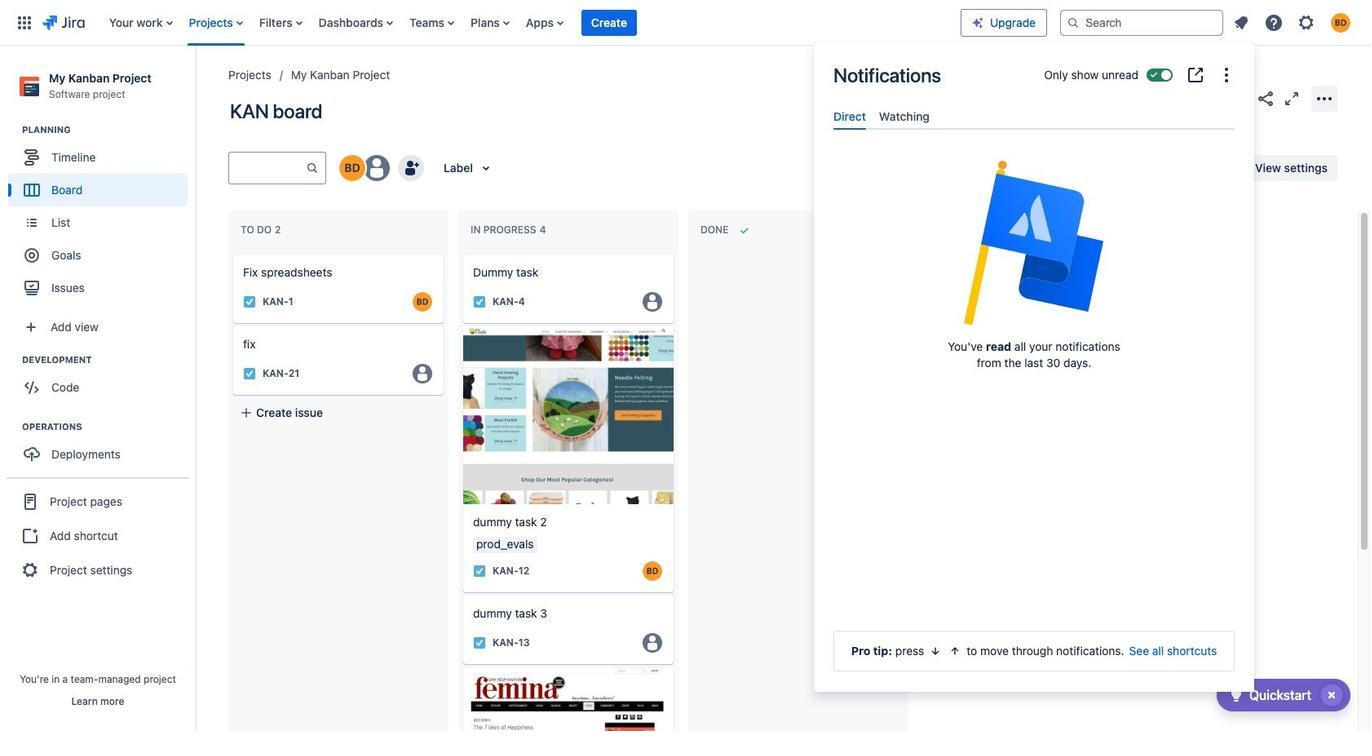 Task type: describe. For each thing, give the bounding box(es) containing it.
1 horizontal spatial list
[[1227, 8, 1361, 37]]

to do element
[[241, 224, 284, 236]]

notifications image
[[1232, 13, 1252, 32]]

operations image
[[2, 417, 22, 437]]

more actions image
[[1315, 89, 1335, 108]]

arrow up image
[[949, 645, 962, 658]]

star kan board image
[[1230, 89, 1250, 108]]

open notifications in a new tab image
[[1186, 65, 1206, 85]]

planning image
[[2, 120, 22, 140]]

goal image
[[24, 248, 39, 263]]

search image
[[1067, 16, 1080, 29]]

development image
[[2, 350, 22, 370]]

create issue image for to do element
[[222, 243, 242, 263]]

Search field
[[1061, 9, 1224, 35]]

0 horizontal spatial list
[[101, 0, 961, 45]]

enter full screen image
[[1283, 89, 1302, 108]]

settings image
[[1297, 13, 1317, 32]]

help image
[[1265, 13, 1284, 32]]

group for development icon
[[8, 353, 195, 409]]

create issue image for in progress element
[[452, 243, 472, 263]]

add people image
[[401, 158, 421, 178]]



Task type: vqa. For each thing, say whether or not it's contained in the screenshot.
the DEVELOPMENT IMAGE
yes



Task type: locate. For each thing, give the bounding box(es) containing it.
dismiss quickstart image
[[1319, 682, 1345, 708]]

heading for planning image
[[22, 123, 195, 136]]

dialog
[[814, 42, 1255, 692]]

group for planning image
[[8, 123, 195, 309]]

tab panel
[[827, 130, 1242, 145]]

Search this board text field
[[229, 153, 306, 183]]

1 vertical spatial task image
[[473, 636, 486, 649]]

create issue image down to do element
[[222, 243, 242, 263]]

3 heading from the top
[[22, 420, 195, 433]]

1 horizontal spatial task image
[[473, 636, 486, 649]]

list item
[[582, 0, 637, 45]]

group
[[8, 123, 195, 309], [8, 353, 195, 409], [8, 420, 195, 476], [7, 477, 189, 593]]

sidebar navigation image
[[178, 65, 214, 98]]

create issue image down in progress element
[[452, 243, 472, 263]]

more image
[[1217, 65, 1237, 85]]

heading
[[22, 123, 195, 136], [22, 353, 195, 366], [22, 420, 195, 433]]

0 vertical spatial task image
[[243, 367, 256, 380]]

your profile and settings image
[[1332, 13, 1351, 32]]

primary element
[[10, 0, 961, 45]]

2 create issue image from the left
[[452, 243, 472, 263]]

1 horizontal spatial create issue image
[[452, 243, 472, 263]]

task image for create issue "icon" associated with to do element
[[243, 295, 256, 308]]

0 horizontal spatial create issue image
[[222, 243, 242, 263]]

list
[[101, 0, 961, 45], [1227, 8, 1361, 37]]

None search field
[[1061, 9, 1224, 35]]

heading for operations icon
[[22, 420, 195, 433]]

task image for in progress element's create issue "icon"
[[473, 295, 486, 308]]

0 horizontal spatial task image
[[243, 367, 256, 380]]

2 vertical spatial heading
[[22, 420, 195, 433]]

sidebar element
[[0, 46, 196, 731]]

1 heading from the top
[[22, 123, 195, 136]]

task image
[[243, 367, 256, 380], [473, 636, 486, 649]]

arrow down image
[[930, 645, 943, 658]]

task image
[[243, 295, 256, 308], [473, 295, 486, 308], [473, 564, 486, 577]]

0 vertical spatial heading
[[22, 123, 195, 136]]

group for operations icon
[[8, 420, 195, 476]]

appswitcher icon image
[[15, 13, 34, 32]]

heading for development icon
[[22, 353, 195, 366]]

jira image
[[42, 13, 85, 32], [42, 13, 85, 32]]

2 heading from the top
[[22, 353, 195, 366]]

create issue image
[[222, 243, 242, 263], [452, 243, 472, 263]]

banner
[[0, 0, 1371, 46]]

in progress element
[[471, 224, 550, 236]]

1 vertical spatial heading
[[22, 353, 195, 366]]

tab list
[[827, 103, 1242, 130]]

1 create issue image from the left
[[222, 243, 242, 263]]



